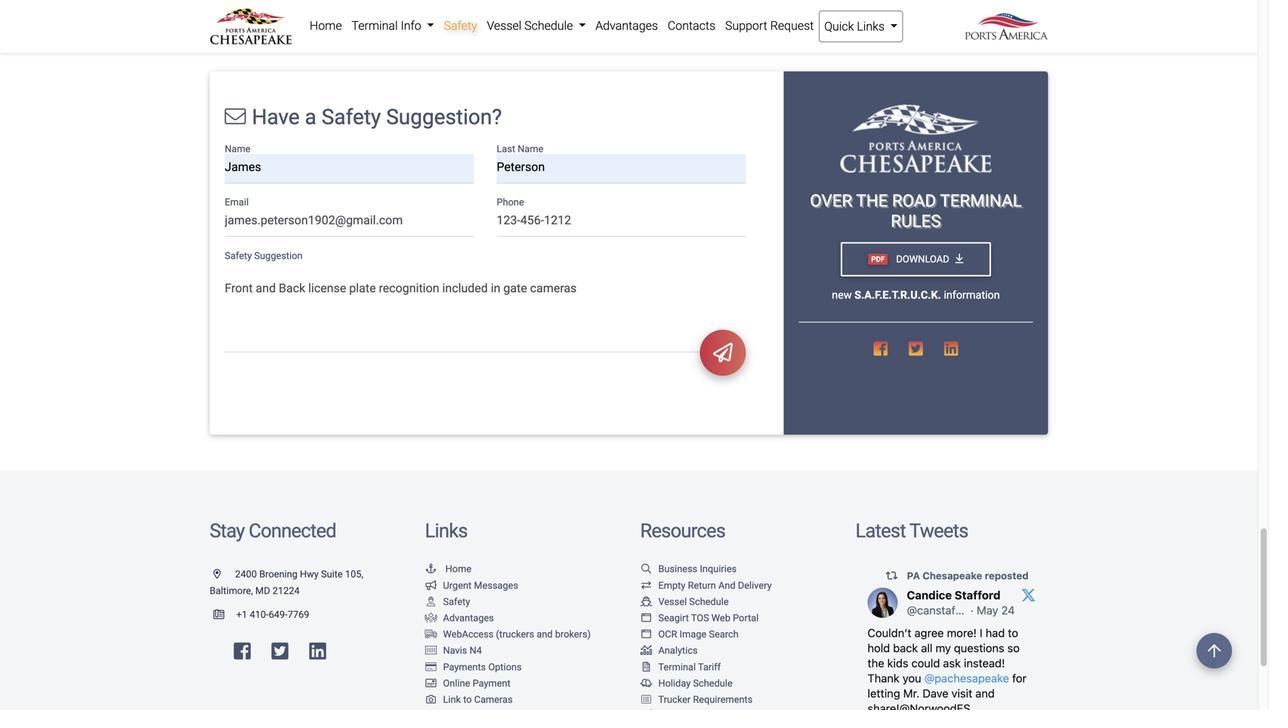Task type: vqa. For each thing, say whether or not it's contained in the screenshot.
Safety
yes



Task type: locate. For each thing, give the bounding box(es) containing it.
linkedin image
[[309, 642, 326, 661]]

have
[[252, 105, 300, 130]]

phone
[[497, 197, 524, 208]]

0 vertical spatial vessel schedule
[[487, 19, 576, 33]]

credit card front image
[[425, 679, 437, 688]]

requirements
[[693, 694, 753, 705]]

arrow to bottom image
[[956, 254, 964, 264]]

0 horizontal spatial advantages
[[443, 613, 494, 624]]

0 horizontal spatial vessel schedule
[[487, 19, 576, 33]]

safety link for urgent messages link
[[425, 596, 470, 608]]

1 vertical spatial advantages
[[443, 613, 494, 624]]

urgent messages link
[[425, 580, 519, 591]]

urgent
[[443, 580, 472, 591]]

1 vertical spatial schedule
[[690, 596, 729, 608]]

2400 broening hwy suite 105, baltimore, md 21224 link
[[210, 569, 363, 597]]

safety link right info
[[439, 11, 482, 41]]

tariff
[[698, 662, 721, 673]]

0 vertical spatial vessel schedule link
[[482, 11, 591, 41]]

navis
[[443, 645, 467, 657]]

schedule
[[525, 19, 573, 33], [690, 596, 729, 608], [693, 678, 733, 689]]

ship image
[[641, 597, 653, 607]]

support request link
[[721, 11, 819, 41]]

1 horizontal spatial vessel
[[659, 596, 687, 608]]

search image
[[641, 564, 653, 574]]

name
[[225, 143, 251, 155], [518, 143, 544, 155]]

home
[[310, 19, 342, 33], [446, 564, 472, 575]]

1 horizontal spatial home link
[[425, 564, 472, 575]]

vessel schedule link
[[482, 11, 591, 41], [641, 596, 729, 608]]

safety right a
[[322, 105, 381, 130]]

0 horizontal spatial name
[[225, 143, 251, 155]]

email
[[225, 197, 249, 208]]

0 horizontal spatial vessel
[[487, 19, 522, 33]]

quick links link
[[819, 11, 904, 42]]

hand receiving image
[[425, 613, 437, 623]]

1 horizontal spatial links
[[857, 19, 885, 34]]

safety link for terminal info link
[[439, 11, 482, 41]]

advantages
[[596, 19, 658, 33], [443, 613, 494, 624]]

image
[[680, 629, 707, 640]]

105,
[[345, 569, 363, 580]]

seagirt
[[659, 613, 689, 624]]

0 vertical spatial advantages
[[596, 19, 658, 33]]

safety
[[444, 19, 477, 33], [322, 105, 381, 130], [225, 250, 252, 261], [443, 596, 470, 608]]

0 vertical spatial home link
[[305, 11, 347, 41]]

options
[[489, 662, 522, 673]]

urgent messages
[[443, 580, 519, 591]]

safety right info
[[444, 19, 477, 33]]

navis n4
[[443, 645, 482, 657]]

0 horizontal spatial vessel schedule link
[[482, 11, 591, 41]]

advantages up webaccess
[[443, 613, 494, 624]]

1 vertical spatial vessel schedule link
[[641, 596, 729, 608]]

0 vertical spatial advantages link
[[591, 11, 663, 41]]

link
[[443, 694, 461, 705]]

0 vertical spatial schedule
[[525, 19, 573, 33]]

name up 'email'
[[225, 143, 251, 155]]

terminal left info
[[352, 19, 398, 33]]

business inquiries link
[[641, 564, 737, 575]]

advantages link left the contacts
[[591, 11, 663, 41]]

bullhorn image
[[425, 581, 437, 590]]

home up urgent
[[446, 564, 472, 575]]

link to cameras
[[443, 694, 513, 705]]

1 vertical spatial advantages link
[[425, 613, 494, 624]]

analytics image
[[641, 646, 653, 656]]

payments options link
[[425, 662, 522, 673]]

terminal tariff
[[659, 662, 721, 673]]

holiday
[[659, 678, 691, 689]]

s.a.f.e.t.r.u.c.k.
[[855, 289, 942, 302]]

2400
[[235, 569, 257, 580]]

return
[[688, 580, 716, 591]]

1 horizontal spatial vessel schedule
[[659, 596, 729, 608]]

safety link down urgent
[[425, 596, 470, 608]]

terminal down the analytics
[[659, 662, 696, 673]]

advantages link
[[591, 11, 663, 41], [425, 613, 494, 624]]

1 vertical spatial home link
[[425, 564, 472, 575]]

facebook square image
[[874, 341, 888, 357]]

0 horizontal spatial terminal
[[352, 19, 398, 33]]

1 vertical spatial home
[[446, 564, 472, 575]]

links
[[857, 19, 885, 34], [425, 520, 468, 543]]

1 vertical spatial safety link
[[425, 596, 470, 608]]

download
[[894, 254, 950, 265]]

and
[[719, 580, 736, 591]]

holiday schedule
[[659, 678, 733, 689]]

name right the last
[[518, 143, 544, 155]]

2400 broening hwy suite 105, baltimore, md 21224
[[210, 569, 363, 597]]

links up the anchor icon
[[425, 520, 468, 543]]

terminal info link
[[347, 11, 439, 41]]

facebook square image
[[234, 642, 251, 661]]

exchange image
[[641, 581, 653, 590]]

terminal
[[352, 19, 398, 33], [659, 662, 696, 673]]

advantages left the contacts
[[596, 19, 658, 33]]

1 horizontal spatial terminal
[[659, 662, 696, 673]]

information
[[944, 289, 1000, 302]]

1 horizontal spatial advantages
[[596, 19, 658, 33]]

home left terminal info
[[310, 19, 342, 33]]

user hard hat image
[[425, 597, 437, 607]]

terminal for terminal tariff
[[659, 662, 696, 673]]

1 horizontal spatial name
[[518, 143, 544, 155]]

home link left terminal info
[[305, 11, 347, 41]]

to
[[463, 694, 472, 705]]

support request
[[726, 19, 814, 33]]

pdf
[[872, 255, 885, 264]]

safety link
[[439, 11, 482, 41], [425, 596, 470, 608]]

phone office image
[[214, 610, 236, 620]]

connected
[[249, 520, 336, 543]]

over the road terminal rules
[[810, 191, 1022, 231]]

trucker
[[659, 694, 691, 705]]

Last Name text field
[[497, 154, 746, 184]]

new
[[832, 289, 852, 302]]

info
[[401, 19, 422, 33]]

contacts
[[668, 19, 716, 33]]

empty return and delivery
[[659, 580, 772, 591]]

last
[[497, 143, 516, 155]]

advantages link up webaccess
[[425, 613, 494, 624]]

1 vertical spatial links
[[425, 520, 468, 543]]

credit card image
[[425, 662, 437, 672]]

trucker requirements
[[659, 694, 753, 705]]

browser image
[[641, 613, 653, 623]]

vessel
[[487, 19, 522, 33], [659, 596, 687, 608]]

2 vertical spatial schedule
[[693, 678, 733, 689]]

links right quick
[[857, 19, 885, 34]]

649-
[[269, 609, 288, 620]]

Phone text field
[[497, 208, 746, 237]]

1 vertical spatial vessel
[[659, 596, 687, 608]]

home link
[[305, 11, 347, 41], [425, 564, 472, 575]]

0 horizontal spatial home link
[[305, 11, 347, 41]]

n4
[[470, 645, 482, 657]]

410-
[[250, 609, 269, 620]]

home link up urgent
[[425, 564, 472, 575]]

1 vertical spatial terminal
[[659, 662, 696, 673]]

0 vertical spatial safety link
[[439, 11, 482, 41]]

portal
[[733, 613, 759, 624]]

contacts link
[[663, 11, 721, 41]]

rules
[[891, 211, 941, 231]]

7769
[[288, 609, 309, 620]]

0 vertical spatial terminal
[[352, 19, 398, 33]]

home link for terminal info link
[[305, 11, 347, 41]]

0 vertical spatial home
[[310, 19, 342, 33]]



Task type: describe. For each thing, give the bounding box(es) containing it.
safety left suggestion
[[225, 250, 252, 261]]

1 horizontal spatial vessel schedule link
[[641, 596, 729, 608]]

twitter square image
[[272, 642, 289, 661]]

webaccess (truckers and brokers) link
[[425, 629, 591, 640]]

anchor image
[[425, 564, 437, 574]]

delivery
[[738, 580, 772, 591]]

+1
[[236, 609, 247, 620]]

webaccess (truckers and brokers)
[[443, 629, 591, 640]]

bells image
[[641, 679, 653, 688]]

terminal info
[[352, 19, 424, 33]]

web
[[712, 613, 731, 624]]

request
[[771, 19, 814, 33]]

terminal tariff link
[[641, 662, 721, 673]]

ocr
[[659, 629, 678, 640]]

0 horizontal spatial home
[[310, 19, 342, 33]]

terminal for terminal info
[[352, 19, 398, 33]]

inquiries
[[700, 564, 737, 575]]

ocr image search link
[[641, 629, 739, 640]]

search
[[709, 629, 739, 640]]

truck container image
[[425, 630, 437, 639]]

have a safety suggestion?
[[252, 105, 502, 130]]

webaccess
[[443, 629, 494, 640]]

tweets
[[910, 520, 969, 543]]

1 name from the left
[[225, 143, 251, 155]]

seagirt tos web portal link
[[641, 613, 759, 624]]

(truckers
[[496, 629, 535, 640]]

seagirt tos web portal
[[659, 613, 759, 624]]

online payment
[[443, 678, 511, 689]]

go to top image
[[1197, 633, 1233, 669]]

brokers)
[[555, 629, 591, 640]]

and
[[537, 629, 553, 640]]

2 name from the left
[[518, 143, 544, 155]]

safety suggestion
[[225, 250, 303, 261]]

link to cameras link
[[425, 694, 513, 705]]

stay
[[210, 520, 245, 543]]

messages
[[474, 580, 519, 591]]

schedule for ship image
[[690, 596, 729, 608]]

holiday schedule link
[[641, 678, 733, 689]]

terminal
[[940, 191, 1022, 211]]

0 vertical spatial links
[[857, 19, 885, 34]]

file invoice image
[[641, 662, 653, 672]]

Email text field
[[225, 208, 474, 237]]

payment
[[473, 678, 511, 689]]

the
[[857, 191, 888, 211]]

online
[[443, 678, 470, 689]]

analytics link
[[641, 645, 698, 657]]

home link for urgent messages link
[[425, 564, 472, 575]]

over
[[810, 191, 853, 211]]

list alt image
[[641, 695, 653, 705]]

ocr image search
[[659, 629, 739, 640]]

business inquiries
[[659, 564, 737, 575]]

schedule for "bells" icon
[[693, 678, 733, 689]]

seagirt terminal image
[[841, 105, 992, 173]]

navis n4 link
[[425, 645, 482, 657]]

analytics
[[659, 645, 698, 657]]

quick
[[825, 19, 854, 34]]

empty return and delivery link
[[641, 580, 772, 591]]

0 vertical spatial vessel
[[487, 19, 522, 33]]

0 horizontal spatial links
[[425, 520, 468, 543]]

0 horizontal spatial advantages link
[[425, 613, 494, 624]]

map marker alt image
[[214, 570, 233, 579]]

suggestion?
[[386, 105, 502, 130]]

last name
[[497, 143, 544, 155]]

a
[[305, 105, 317, 130]]

latest tweets
[[856, 520, 969, 543]]

new s.a.f.e.t.r.u.c.k. information
[[832, 289, 1000, 302]]

latest
[[856, 520, 906, 543]]

browser image
[[641, 630, 653, 639]]

camera image
[[425, 695, 437, 705]]

suite
[[321, 569, 343, 580]]

1 horizontal spatial advantages link
[[591, 11, 663, 41]]

21224
[[273, 585, 300, 597]]

container storage image
[[425, 646, 437, 656]]

md
[[255, 585, 270, 597]]

linkedin image
[[945, 341, 959, 357]]

1 horizontal spatial home
[[446, 564, 472, 575]]

Safety Suggestion text field
[[225, 261, 746, 352]]

resources
[[641, 520, 726, 543]]

twitter square image
[[909, 341, 923, 357]]

stay connected
[[210, 520, 336, 543]]

broening
[[259, 569, 298, 580]]

1 vertical spatial vessel schedule
[[659, 596, 729, 608]]

payments options
[[443, 662, 522, 673]]

road
[[893, 191, 937, 211]]

online payment link
[[425, 678, 511, 689]]

safety down urgent
[[443, 596, 470, 608]]

hwy
[[300, 569, 319, 580]]

Name text field
[[225, 154, 474, 184]]

trucker requirements link
[[641, 694, 753, 705]]

+1 410-649-7769
[[236, 609, 309, 620]]

tos
[[691, 613, 709, 624]]



